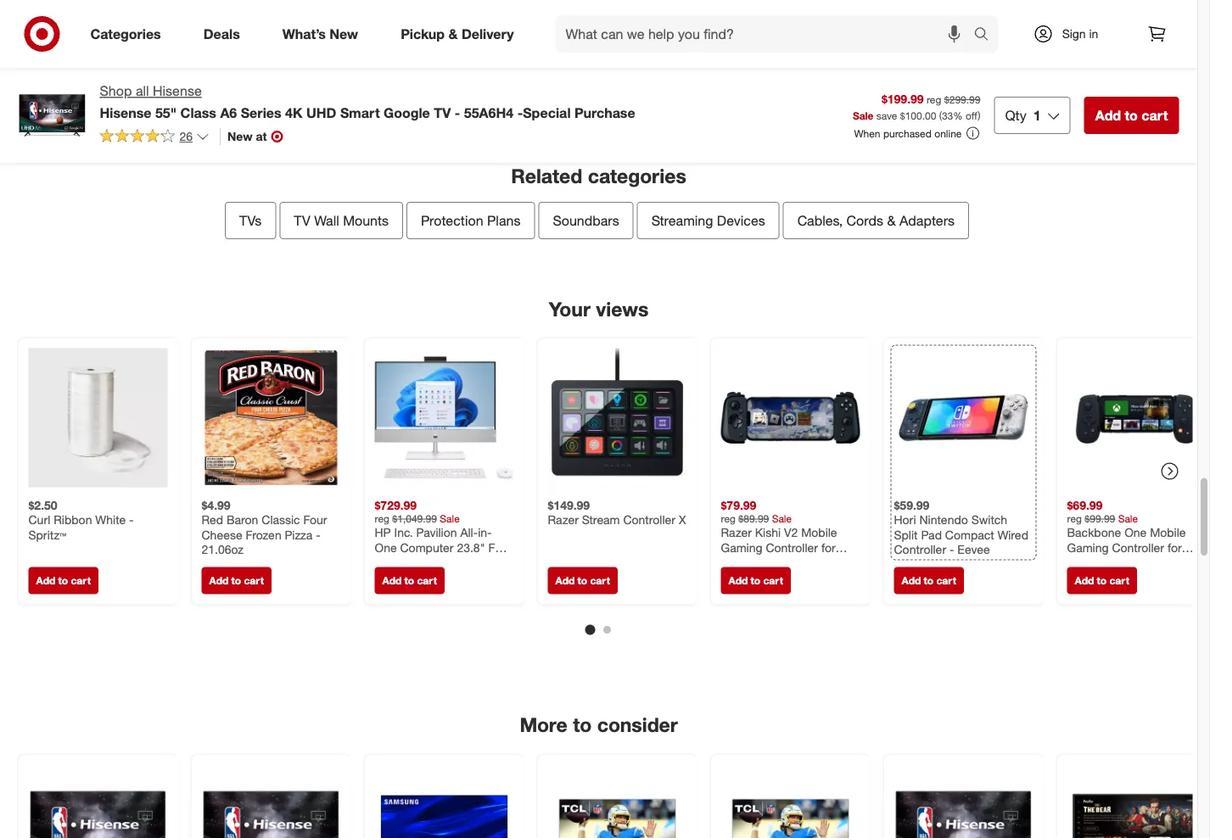 Task type: locate. For each thing, give the bounding box(es) containing it.
hisense 65" class a6 series 4k uhd smart google tv - 65a6h4 - special purchase image
[[202, 766, 341, 839]]

cart for $4.99 red baron classic four cheese frozen pizza - 21.06oz
[[244, 575, 264, 588]]

soundbars
[[553, 213, 619, 229]]

2 black from the left
[[1115, 556, 1145, 570]]

hisense down shop
[[100, 104, 152, 121]]

sale right $1,049.99
[[440, 513, 460, 526]]

1 horizontal spatial &
[[887, 213, 896, 229]]

new right what's
[[330, 26, 358, 42]]

add to cart
[[1096, 107, 1168, 124], [36, 575, 91, 588], [209, 575, 264, 588], [382, 575, 437, 588], [556, 575, 610, 588], [729, 575, 783, 588], [902, 575, 956, 588], [1075, 575, 1130, 588]]

to for backbone one mobile gaming controller for iphone - black (lightning) image
[[1097, 575, 1107, 588]]

0 horizontal spatial for
[[822, 541, 836, 556]]

qty
[[1005, 107, 1027, 124]]

iphone down the backbone
[[1067, 556, 1104, 570]]

add inside button
[[654, 49, 680, 65]]

protection
[[421, 213, 483, 229]]

-
[[455, 104, 460, 121], [517, 104, 523, 121], [129, 513, 134, 528], [316, 528, 321, 543], [950, 543, 954, 558], [820, 556, 825, 570], [1108, 556, 1112, 570]]

reg inside $199.99 reg $299.99 sale save $ 100.00 ( 33 % off )
[[927, 93, 942, 106]]

0 vertical spatial all
[[684, 49, 698, 65]]

1 vertical spatial &
[[887, 213, 896, 229]]

image of hisense 55" class a6 series 4k uhd smart google tv - 55a6h4 -special purchase image
[[18, 81, 86, 149]]

&
[[449, 26, 458, 42], [887, 213, 896, 229]]

sale inside $199.99 reg $299.99 sale save $ 100.00 ( 33 % off )
[[853, 109, 874, 122]]

$79.99
[[721, 498, 757, 513]]

add to cart button for $149.99 razer stream controller x
[[548, 568, 618, 595]]

33
[[942, 109, 953, 122]]

1 horizontal spatial for
[[1168, 541, 1182, 556]]

reg inside $69.99 reg $99.99 sale backbone one mobile gaming controller for iphone - black (lightning)
[[1067, 513, 1082, 526]]

)
[[978, 109, 981, 122]]

cart for $149.99 razer stream controller x
[[590, 575, 610, 588]]

for inside $69.99 reg $99.99 sale backbone one mobile gaming controller for iphone - black (lightning)
[[1168, 541, 1182, 556]]

sale for $199.99
[[853, 109, 874, 122]]

1 horizontal spatial black
[[1115, 556, 1145, 570]]

add for $4.99 red baron classic four cheese frozen pizza - 21.06oz
[[209, 575, 229, 588]]

$199.99 reg $299.99 sale save $ 100.00 ( 33 % off )
[[853, 91, 981, 122]]

sale inside $69.99 reg $99.99 sale backbone one mobile gaming controller for iphone - black (lightning)
[[1118, 513, 1138, 526]]

$303.46 (4 items)
[[499, 48, 623, 67]]

1 horizontal spatial tv
[[434, 104, 451, 121]]

tv left wall
[[294, 213, 310, 229]]

reg for $69.99
[[1067, 513, 1082, 526]]

hori nintendo switch split pad compact wired controller - eevee image
[[894, 349, 1033, 488]]

classic
[[262, 513, 300, 528]]

0 horizontal spatial mobile
[[801, 526, 837, 541]]

sale inside $729.99 reg $1,049.99 sale
[[440, 513, 460, 526]]

gaming inside $79.99 reg $89.99 sale razer kishi v2 mobile gaming controller for iphone (lightning) - black
[[721, 541, 763, 556]]

iphone
[[721, 556, 758, 570], [1067, 556, 1104, 570]]

controller inside $79.99 reg $89.99 sale razer kishi v2 mobile gaming controller for iphone (lightning) - black
[[766, 541, 818, 556]]

1 horizontal spatial new
[[330, 26, 358, 42]]

soundbars link
[[538, 202, 634, 240]]

razer left stream in the bottom of the page
[[548, 513, 579, 528]]

hisense 50" 4k uhd smart google tv - 50a6h image
[[894, 766, 1033, 839]]

controller down $99.99
[[1112, 541, 1165, 556]]

add for $149.99 razer stream controller x
[[556, 575, 575, 588]]

& right pickup
[[449, 26, 458, 42]]

1 horizontal spatial all
[[684, 49, 698, 65]]

tcl 55" class s4 s-class 4k uhd hdr led smart tv with google tv - 55s450g image
[[721, 766, 860, 839]]

0 vertical spatial hisense
[[153, 83, 202, 99]]

1 horizontal spatial razer
[[721, 526, 752, 541]]

red
[[202, 513, 223, 528]]

one
[[1125, 526, 1147, 541]]

cart
[[730, 49, 757, 65], [1142, 107, 1168, 124], [71, 575, 91, 588], [244, 575, 264, 588], [417, 575, 437, 588], [590, 575, 610, 588], [763, 575, 783, 588], [937, 575, 956, 588], [1110, 575, 1130, 588]]

new left at
[[228, 129, 253, 144]]

2 iphone from the left
[[1067, 556, 1104, 570]]

add down the backbone
[[1075, 575, 1094, 588]]

add down 21.06oz at the left of page
[[209, 575, 229, 588]]

reg left $99.99
[[1067, 513, 1082, 526]]

100.00
[[905, 109, 937, 122]]

categories
[[588, 164, 686, 188]]

reg left $1,049.99
[[375, 513, 390, 526]]

sale up when
[[853, 109, 874, 122]]

0 horizontal spatial (lightning)
[[761, 556, 817, 570]]

mobile right one
[[1150, 526, 1186, 541]]

$4.99
[[202, 498, 231, 513]]

tv right google
[[434, 104, 451, 121]]

26 link
[[100, 128, 210, 148]]

gaming inside $69.99 reg $99.99 sale backbone one mobile gaming controller for iphone - black (lightning)
[[1067, 541, 1109, 556]]

shop
[[100, 83, 132, 99]]

(
[[939, 109, 942, 122]]

cart for $2.50 curl ribbon white - spritz™
[[71, 575, 91, 588]]

add down '$149.99'
[[556, 575, 575, 588]]

gaming down $89.99
[[721, 541, 763, 556]]

0 horizontal spatial iphone
[[721, 556, 758, 570]]

compact
[[945, 528, 995, 543]]

red baron classic four cheese frozen pizza - 21.06oz image
[[202, 349, 341, 488]]

all left 4
[[684, 49, 698, 65]]

all for add
[[684, 49, 698, 65]]

0 horizontal spatial &
[[449, 26, 458, 42]]

pickup & delivery link
[[386, 15, 535, 53]]

vizio v-series 50" class 4k uhd hdr led smart tv - v505-j image
[[1067, 766, 1207, 839]]

gaming down $99.99
[[1067, 541, 1109, 556]]

& right cords
[[887, 213, 896, 229]]

$149.99 razer stream controller x
[[548, 498, 686, 528]]

cables,
[[798, 213, 843, 229]]

add down split
[[902, 575, 921, 588]]

razer down $79.99
[[721, 526, 752, 541]]

& inside "cables, cords & adapters" "link"
[[887, 213, 896, 229]]

reg up '('
[[927, 93, 942, 106]]

add down $89.99
[[729, 575, 748, 588]]

tcl 65" class s4 s-class 4k uhd hdr led smart tv with google tv - 65s450g image
[[548, 766, 687, 839]]

1 iphone from the left
[[721, 556, 758, 570]]

mobile inside $69.99 reg $99.99 sale backbone one mobile gaming controller for iphone - black (lightning)
[[1150, 526, 1186, 541]]

$149.99
[[548, 498, 590, 513]]

pickup
[[401, 26, 445, 42]]

0 vertical spatial new
[[330, 26, 358, 42]]

a6
[[220, 104, 237, 121]]

controller left x
[[623, 513, 676, 528]]

sign
[[1062, 26, 1086, 41]]

sale for $79.99
[[772, 513, 792, 526]]

add for $59.99 hori nintendo switch split pad compact wired controller - eevee
[[902, 575, 921, 588]]

1 vertical spatial new
[[228, 129, 253, 144]]

(lightning) inside $69.99 reg $99.99 sale backbone one mobile gaming controller for iphone - black (lightning)
[[1148, 556, 1204, 570]]

1 vertical spatial hisense
[[100, 104, 152, 121]]

backbone
[[1067, 526, 1122, 541]]

add right 1
[[1096, 107, 1121, 124]]

1 vertical spatial all
[[136, 83, 149, 99]]

delivery
[[462, 26, 514, 42]]

0 horizontal spatial new
[[228, 129, 253, 144]]

when
[[854, 127, 881, 140]]

0 horizontal spatial tv
[[294, 213, 310, 229]]

add for $2.50 curl ribbon white - spritz™
[[36, 575, 55, 588]]

in
[[1089, 26, 1099, 41]]

1 black from the left
[[828, 556, 858, 570]]

reg inside $79.99 reg $89.99 sale razer kishi v2 mobile gaming controller for iphone (lightning) - black
[[721, 513, 736, 526]]

add left 4
[[654, 49, 680, 65]]

0 horizontal spatial black
[[828, 556, 858, 570]]

black
[[828, 556, 858, 570], [1115, 556, 1145, 570]]

pizza
[[285, 528, 313, 543]]

sale inside $79.99 reg $89.99 sale razer kishi v2 mobile gaming controller for iphone (lightning) - black
[[772, 513, 792, 526]]

reg for $199.99
[[927, 93, 942, 106]]

baron
[[227, 513, 258, 528]]

add for $69.99 reg $99.99 sale backbone one mobile gaming controller for iphone - black (lightning)
[[1075, 575, 1094, 588]]

items)
[[579, 48, 623, 67]]

curl ribbon white - spritz™ image
[[28, 349, 168, 488]]

add down spritz™
[[36, 575, 55, 588]]

0 vertical spatial tv
[[434, 104, 451, 121]]

your
[[549, 297, 591, 321]]

purchase
[[575, 104, 635, 121]]

sale for $69.99
[[1118, 513, 1138, 526]]

reg left $89.99
[[721, 513, 736, 526]]

black inside $79.99 reg $89.99 sale razer kishi v2 mobile gaming controller for iphone (lightning) - black
[[828, 556, 858, 570]]

0 horizontal spatial razer
[[548, 513, 579, 528]]

reg for $729.99
[[375, 513, 390, 526]]

for right 'v2'
[[822, 541, 836, 556]]

smart
[[340, 104, 380, 121]]

What can we help you find? suggestions appear below search field
[[556, 15, 978, 53]]

razer
[[548, 513, 579, 528], [721, 526, 752, 541]]

mobile inside $79.99 reg $89.99 sale razer kishi v2 mobile gaming controller for iphone (lightning) - black
[[801, 526, 837, 541]]

for
[[822, 541, 836, 556], [1168, 541, 1182, 556]]

1 (lightning) from the left
[[761, 556, 817, 570]]

(4
[[561, 48, 574, 67]]

1 horizontal spatial hisense
[[153, 83, 202, 99]]

all inside shop all hisense hisense 55" class a6 series 4k uhd smart google tv - 55a6h4 -special purchase
[[136, 83, 149, 99]]

your views
[[549, 297, 649, 321]]

all
[[684, 49, 698, 65], [136, 83, 149, 99]]

add to cart button for $4.99 red baron classic four cheese frozen pizza - 21.06oz
[[202, 568, 271, 595]]

2 for from the left
[[1168, 541, 1182, 556]]

controller
[[623, 513, 676, 528], [766, 541, 818, 556], [1112, 541, 1165, 556], [894, 543, 947, 558]]

tv inside shop all hisense hisense 55" class a6 series 4k uhd smart google tv - 55a6h4 -special purchase
[[434, 104, 451, 121]]

iphone down kishi
[[721, 556, 758, 570]]

add to cart for $2.50 curl ribbon white - spritz™
[[36, 575, 91, 588]]

sale right $99.99
[[1118, 513, 1138, 526]]

add to cart button for $79.99 reg $89.99 sale razer kishi v2 mobile gaming controller for iphone (lightning) - black
[[721, 568, 791, 595]]

mobile right 'v2'
[[801, 526, 837, 541]]

online
[[935, 127, 962, 140]]

1 horizontal spatial iphone
[[1067, 556, 1104, 570]]

21.06oz
[[202, 543, 244, 558]]

tv wall mounts
[[294, 213, 389, 229]]

2 gaming from the left
[[1067, 541, 1109, 556]]

1 for from the left
[[822, 541, 836, 556]]

1 horizontal spatial gaming
[[1067, 541, 1109, 556]]

sale right $89.99
[[772, 513, 792, 526]]

0 horizontal spatial gaming
[[721, 541, 763, 556]]

nintendo
[[920, 513, 968, 528]]

1 mobile from the left
[[801, 526, 837, 541]]

all right shop
[[136, 83, 149, 99]]

add
[[654, 49, 680, 65], [1096, 107, 1121, 124], [36, 575, 55, 588], [209, 575, 229, 588], [382, 575, 402, 588], [556, 575, 575, 588], [729, 575, 748, 588], [902, 575, 921, 588], [1075, 575, 1094, 588]]

search
[[966, 27, 1007, 44]]

what's
[[282, 26, 326, 42]]

iphone inside $79.99 reg $89.99 sale razer kishi v2 mobile gaming controller for iphone (lightning) - black
[[721, 556, 758, 570]]

consider
[[597, 714, 678, 738]]

0 horizontal spatial all
[[136, 83, 149, 99]]

shop all hisense hisense 55" class a6 series 4k uhd smart google tv - 55a6h4 -special purchase
[[100, 83, 635, 121]]

qty 1
[[1005, 107, 1041, 124]]

1 horizontal spatial (lightning)
[[1148, 556, 1204, 570]]

- inside $4.99 red baron classic four cheese frozen pizza - 21.06oz
[[316, 528, 321, 543]]

curl
[[28, 513, 50, 528]]

hp inc. pavilion all-in-one computer 23.8" fhd amd ryzen 5, 16 gb; 1 tb hdd ; 512 gb image
[[375, 349, 514, 488]]

to for hp inc. pavilion all-in-one computer 23.8" fhd amd ryzen 5, 16 gb; 1 tb hdd ; 512 gb image
[[405, 575, 414, 588]]

add to cart for $69.99 reg $99.99 sale backbone one mobile gaming controller for iphone - black (lightning)
[[1075, 575, 1130, 588]]

cart for $79.99 reg $89.99 sale razer kishi v2 mobile gaming controller for iphone (lightning) - black
[[763, 575, 783, 588]]

razer stream controller x image
[[548, 349, 687, 488]]

all inside add all 4 to cart button
[[684, 49, 698, 65]]

1 gaming from the left
[[721, 541, 763, 556]]

controller down $89.99
[[766, 541, 818, 556]]

hisense up 55"
[[153, 83, 202, 99]]

1 horizontal spatial mobile
[[1150, 526, 1186, 541]]

streaming
[[652, 213, 713, 229]]

$303.46
[[499, 48, 557, 67]]

2 (lightning) from the left
[[1148, 556, 1204, 570]]

to for the "curl ribbon white - spritz™" image
[[58, 575, 68, 588]]

for right one
[[1168, 541, 1182, 556]]

razer kishi v2 mobile gaming controller for iphone (lightning) - black image
[[721, 349, 860, 488]]

2 mobile from the left
[[1150, 526, 1186, 541]]

0 vertical spatial &
[[449, 26, 458, 42]]

four
[[303, 513, 327, 528]]

related categories
[[511, 164, 686, 188]]

hisense
[[153, 83, 202, 99], [100, 104, 152, 121]]

add to cart for $4.99 red baron classic four cheese frozen pizza - 21.06oz
[[209, 575, 264, 588]]

$4.99 red baron classic four cheese frozen pizza - 21.06oz
[[202, 498, 327, 558]]

sign in
[[1062, 26, 1099, 41]]

reg inside $729.99 reg $1,049.99 sale
[[375, 513, 390, 526]]

$729.99 reg $1,049.99 sale
[[375, 498, 460, 526]]

controller down "hori"
[[894, 543, 947, 558]]

tv
[[434, 104, 451, 121], [294, 213, 310, 229]]

1 vertical spatial tv
[[294, 213, 310, 229]]



Task type: describe. For each thing, give the bounding box(es) containing it.
more to consider
[[520, 714, 678, 738]]

google
[[384, 104, 430, 121]]

tv wall mounts link
[[280, 202, 403, 240]]

streaming devices link
[[637, 202, 780, 240]]

cart for $69.99 reg $99.99 sale backbone one mobile gaming controller for iphone - black (lightning)
[[1110, 575, 1130, 588]]

what's new link
[[268, 15, 380, 53]]

v2
[[784, 526, 798, 541]]

hisense 55" 4k uhd smart google tv - 55a6h image
[[28, 766, 168, 839]]

cheese
[[202, 528, 242, 543]]

controller inside $69.99 reg $99.99 sale backbone one mobile gaming controller for iphone - black (lightning)
[[1112, 541, 1165, 556]]

0 horizontal spatial hisense
[[100, 104, 152, 121]]

$299.99
[[945, 93, 981, 106]]

pickup & delivery
[[401, 26, 514, 42]]

to for razer kishi v2 mobile gaming controller for iphone (lightning) - black image
[[751, 575, 761, 588]]

add down $1,049.99
[[382, 575, 402, 588]]

plans
[[487, 213, 521, 229]]

kishi
[[755, 526, 781, 541]]

mounts
[[343, 213, 389, 229]]

razer inside $79.99 reg $89.99 sale razer kishi v2 mobile gaming controller for iphone (lightning) - black
[[721, 526, 752, 541]]

at
[[256, 129, 267, 144]]

more
[[520, 714, 568, 738]]

$89.99
[[739, 513, 769, 526]]

pad
[[921, 528, 942, 543]]

$
[[900, 109, 905, 122]]

white
[[95, 513, 126, 528]]

add to cart button for $59.99 hori nintendo switch split pad compact wired controller - eevee
[[894, 568, 964, 595]]

special
[[523, 104, 571, 121]]

reg for $79.99
[[721, 513, 736, 526]]

to for red baron classic four cheese frozen pizza - 21.06oz image on the left of page
[[231, 575, 241, 588]]

add to cart for $59.99 hori nintendo switch split pad compact wired controller - eevee
[[902, 575, 956, 588]]

samsung 55" crystal uhd 4k smart tizen tv - (un55tu690t) image
[[375, 766, 514, 839]]

class
[[180, 104, 216, 121]]

uhd
[[306, 104, 337, 121]]

$69.99
[[1067, 498, 1103, 513]]

deals
[[203, 26, 240, 42]]

switch
[[972, 513, 1008, 528]]

%
[[953, 109, 963, 122]]

protection plans
[[421, 213, 521, 229]]

4
[[702, 49, 710, 65]]

1
[[1034, 107, 1041, 124]]

4k
[[285, 104, 303, 121]]

purchased
[[883, 127, 932, 140]]

off
[[966, 109, 978, 122]]

to inside button
[[714, 49, 727, 65]]

when purchased online
[[854, 127, 962, 140]]

adapters
[[900, 213, 955, 229]]

streaming devices
[[652, 213, 765, 229]]

55a6h4
[[464, 104, 514, 121]]

add all 4 to cart
[[654, 49, 757, 65]]

$2.50 curl ribbon white - spritz™
[[28, 498, 134, 543]]

tvs
[[239, 213, 262, 229]]

$59.99 hori nintendo switch split pad compact wired controller - eevee
[[894, 498, 1029, 558]]

ribbon
[[54, 513, 92, 528]]

& inside pickup & delivery link
[[449, 26, 458, 42]]

categories
[[90, 26, 161, 42]]

all for shop
[[136, 83, 149, 99]]

(lightning) inside $79.99 reg $89.99 sale razer kishi v2 mobile gaming controller for iphone (lightning) - black
[[761, 556, 817, 570]]

cart inside button
[[730, 49, 757, 65]]

add all 4 to cart button
[[643, 39, 768, 76]]

to for razer stream controller x 'image'
[[578, 575, 587, 588]]

sale for $729.99
[[440, 513, 460, 526]]

add to cart for $149.99 razer stream controller x
[[556, 575, 610, 588]]

for inside $79.99 reg $89.99 sale razer kishi v2 mobile gaming controller for iphone (lightning) - black
[[822, 541, 836, 556]]

- inside $2.50 curl ribbon white - spritz™
[[129, 513, 134, 528]]

55"
[[155, 104, 177, 121]]

- inside $79.99 reg $89.99 sale razer kishi v2 mobile gaming controller for iphone (lightning) - black
[[820, 556, 825, 570]]

$69.99 reg $99.99 sale backbone one mobile gaming controller for iphone - black (lightning)
[[1067, 498, 1204, 570]]

controller inside $149.99 razer stream controller x
[[623, 513, 676, 528]]

protection plans link
[[407, 202, 535, 240]]

wired
[[998, 528, 1029, 543]]

tvs link
[[225, 202, 276, 240]]

cart for $59.99 hori nintendo switch split pad compact wired controller - eevee
[[937, 575, 956, 588]]

frozen
[[246, 528, 282, 543]]

add to cart for $79.99 reg $89.99 sale razer kishi v2 mobile gaming controller for iphone (lightning) - black
[[729, 575, 783, 588]]

to for hori nintendo switch split pad compact wired controller - eevee image
[[924, 575, 934, 588]]

add for $79.99 reg $89.99 sale razer kishi v2 mobile gaming controller for iphone (lightning) - black
[[729, 575, 748, 588]]

- inside "$59.99 hori nintendo switch split pad compact wired controller - eevee"
[[950, 543, 954, 558]]

cables, cords & adapters
[[798, 213, 955, 229]]

x
[[679, 513, 686, 528]]

controller inside "$59.99 hori nintendo switch split pad compact wired controller - eevee"
[[894, 543, 947, 558]]

new at
[[228, 129, 267, 144]]

$199.99
[[882, 91, 924, 106]]

cables, cords & adapters link
[[783, 202, 969, 240]]

- inside $69.99 reg $99.99 sale backbone one mobile gaming controller for iphone - black (lightning)
[[1108, 556, 1112, 570]]

backbone one mobile gaming controller for iphone - black (lightning) image
[[1067, 349, 1207, 488]]

spritz™
[[28, 528, 66, 543]]

stream
[[582, 513, 620, 528]]

devices
[[717, 213, 765, 229]]

search button
[[966, 15, 1007, 56]]

$2.50
[[28, 498, 57, 513]]

black inside $69.99 reg $99.99 sale backbone one mobile gaming controller for iphone - black (lightning)
[[1115, 556, 1145, 570]]

razer inside $149.99 razer stream controller x
[[548, 513, 579, 528]]

iphone inside $69.99 reg $99.99 sale backbone one mobile gaming controller for iphone - black (lightning)
[[1067, 556, 1104, 570]]

views
[[596, 297, 649, 321]]

sign in link
[[1019, 15, 1125, 53]]

add to cart button for $2.50 curl ribbon white - spritz™
[[28, 568, 98, 595]]

eevee
[[958, 543, 990, 558]]

deals link
[[189, 15, 261, 53]]

$1,049.99
[[392, 513, 437, 526]]

categories link
[[76, 15, 182, 53]]

series
[[241, 104, 281, 121]]

add to cart button for $69.99 reg $99.99 sale backbone one mobile gaming controller for iphone - black (lightning)
[[1067, 568, 1137, 595]]



Task type: vqa. For each thing, say whether or not it's contained in the screenshot.
subscriptions
no



